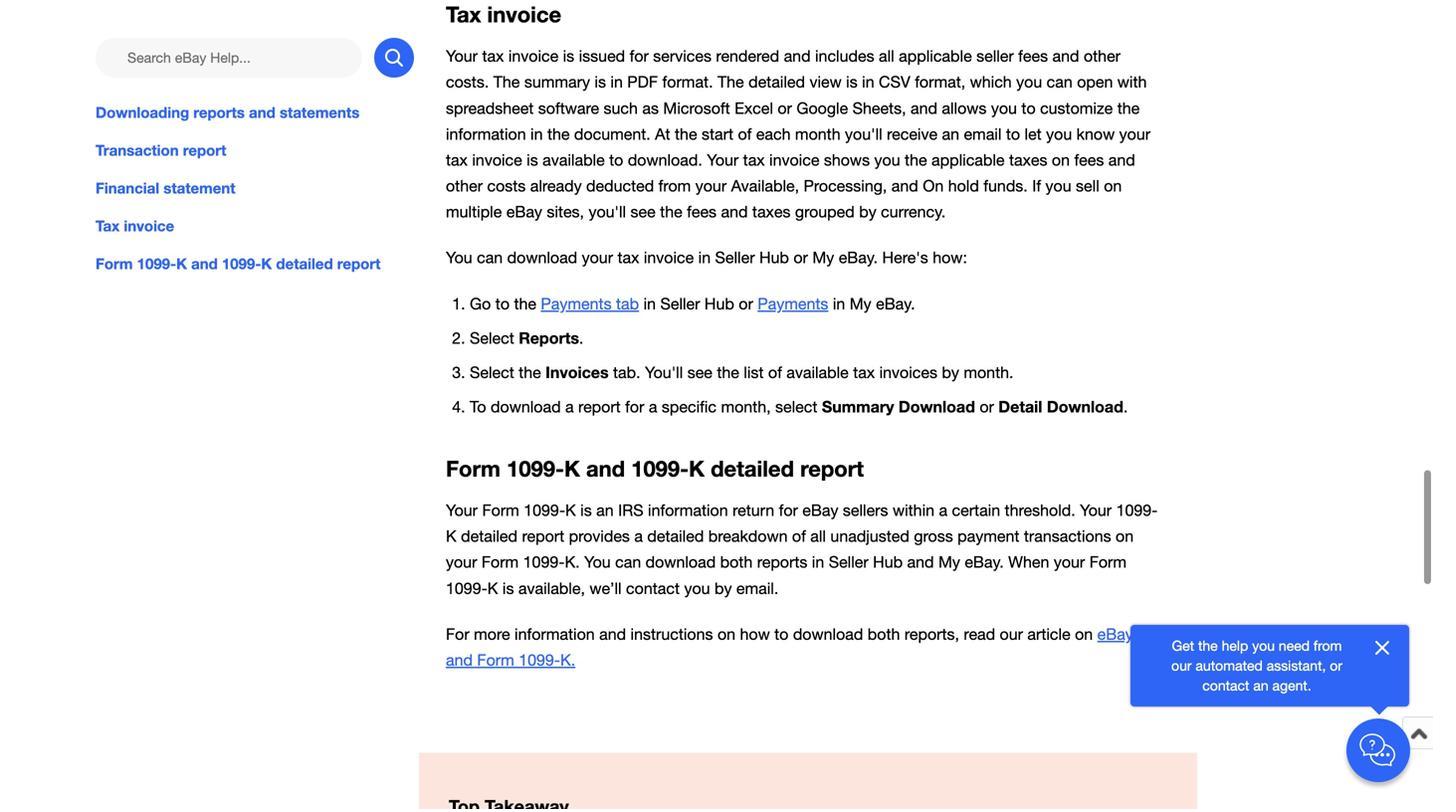 Task type: locate. For each thing, give the bounding box(es) containing it.
funds.
[[984, 177, 1028, 195]]

the up spreadsheet
[[493, 73, 520, 91]]

2 horizontal spatial by
[[942, 363, 960, 382]]

0 vertical spatial can
[[1047, 73, 1073, 91]]

available
[[543, 151, 605, 169], [787, 363, 849, 382]]

threshold.
[[1005, 501, 1076, 520]]

1 vertical spatial an
[[596, 501, 614, 520]]

k. inside your form 1099-k is an irs information return for ebay sellers within a certain threshold. your 1099- k detailed report provides a detailed breakdown of all unadjusted gross payment transactions on your form 1099-k. you can download both reports in seller hub and my ebay. when your form 1099-k is available, we'll contact you by email.
[[565, 553, 580, 572]]

the down download.
[[660, 203, 683, 221]]

which
[[970, 73, 1012, 91]]

taxes
[[1009, 151, 1048, 169], [752, 203, 791, 221]]

report
[[183, 141, 226, 159], [337, 255, 381, 273], [578, 397, 621, 416], [800, 455, 864, 482], [522, 527, 565, 546]]

the down rendered
[[718, 73, 744, 91]]

0 horizontal spatial my
[[813, 249, 834, 267]]

applicable up the format,
[[899, 47, 972, 65]]

here's
[[883, 249, 929, 267]]

you right the help
[[1252, 638, 1275, 654]]

select for the
[[470, 363, 514, 382]]

your up payments tab link
[[582, 249, 613, 267]]

select for reports
[[470, 329, 514, 347]]

1 vertical spatial hub
[[873, 553, 903, 572]]

an inside get the help you need from our automated assistant, or contact an agent.
[[1254, 677, 1269, 694]]

for up the pdf
[[630, 47, 649, 65]]

and up view
[[784, 47, 811, 65]]

ebay inside the your tax invoice is issued for services rendered and includes all applicable seller fees and other costs. the summary is in pdf format. the detailed view is in csv format, which you can open with spreadsheet software such as microsoft excel or google sheets, and allows you to customize the information in the document. at the start of each month you'll receive an email to let you know your tax invoice is available to download. your tax invoice shows you the applicable taxes on fees and other costs already deducted from your available, processing, and on hold funds. if you sell on multiple ebay sites, you'll see the fees and taxes grouped by currency.
[[506, 203, 542, 221]]

1 horizontal spatial of
[[768, 363, 782, 382]]

1 horizontal spatial payments
[[758, 294, 829, 313]]

1 horizontal spatial reports
[[757, 553, 808, 572]]

hub down unadjusted
[[873, 553, 903, 572]]

0 vertical spatial k.
[[565, 553, 580, 572]]

form 1099-k and 1099-k detailed report
[[96, 255, 381, 273], [446, 455, 864, 482]]

fees right seller
[[1019, 47, 1048, 65]]

sites,
[[547, 203, 584, 221]]

select inside select the invoices tab. you'll see the list of available tax invoices by month.
[[470, 363, 514, 382]]

1 vertical spatial k.
[[560, 651, 576, 669]]

ebay. for or
[[839, 249, 878, 267]]

download down 'breakdown'
[[646, 553, 716, 572]]

0 horizontal spatial tax
[[96, 217, 120, 235]]

my for or
[[813, 249, 834, 267]]

0 vertical spatial taxes
[[1009, 151, 1048, 169]]

is down issued
[[595, 73, 606, 91]]

0 horizontal spatial of
[[738, 125, 752, 143]]

you inside get the help you need from our automated assistant, or contact an agent.
[[1252, 638, 1275, 654]]

your
[[446, 47, 478, 65], [707, 151, 739, 169], [446, 501, 478, 520], [1080, 501, 1112, 520]]

seller down unadjusted
[[829, 553, 869, 572]]

see right you'll
[[688, 363, 713, 382]]

software
[[538, 99, 599, 117]]

1 vertical spatial you
[[584, 553, 611, 572]]

grouped
[[795, 203, 855, 221]]

download right detail
[[1047, 397, 1124, 416]]

can inside the your tax invoice is issued for services rendered and includes all applicable seller fees and other costs. the summary is in pdf format. the detailed view is in csv format, which you can open with spreadsheet software such as microsoft excel or google sheets, and allows you to customize the information in the document. at the start of each month you'll receive an email to let you know your tax invoice is available to download. your tax invoice shows you the applicable taxes on fees and other costs already deducted from your available, processing, and on hold funds. if you sell on multiple ebay sites, you'll see the fees and taxes grouped by currency.
[[1047, 73, 1073, 91]]

agent.
[[1273, 677, 1312, 694]]

tax invoice inside the tax invoice link
[[96, 217, 174, 235]]

ebay
[[506, 203, 542, 221], [803, 501, 839, 520], [1098, 625, 1134, 643]]

information down available,
[[515, 625, 595, 643]]

1 vertical spatial all
[[811, 527, 826, 546]]

0 vertical spatial reports
[[193, 104, 245, 121]]

ebay right article
[[1098, 625, 1134, 643]]

ebay. for in
[[876, 294, 915, 313]]

fees up the you can download your tax invoice in seller hub or my ebay. here's how:
[[687, 203, 717, 221]]

0 horizontal spatial hub
[[760, 249, 789, 267]]

1 vertical spatial see
[[688, 363, 713, 382]]

0 vertical spatial hub
[[760, 249, 789, 267]]

currency.
[[881, 203, 946, 221]]

is left available,
[[503, 579, 514, 598]]

detailed inside the your tax invoice is issued for services rendered and includes all applicable seller fees and other costs. the summary is in pdf format. the detailed view is in csv format, which you can open with spreadsheet software such as microsoft excel or google sheets, and allows you to customize the information in the document. at the start of each month you'll receive an email to let you know your tax invoice is available to download. your tax invoice shows you the applicable taxes on fees and other costs already deducted from your available, processing, and on hold funds. if you sell on multiple ebay sites, you'll see the fees and taxes grouped by currency.
[[749, 73, 805, 91]]

. inside select reports .
[[579, 329, 584, 347]]

1 horizontal spatial an
[[942, 125, 960, 143]]

specific
[[662, 397, 717, 416]]

0 vertical spatial .
[[579, 329, 584, 347]]

0 vertical spatial contact
[[626, 579, 680, 598]]

my down grouped
[[813, 249, 834, 267]]

payments right hub or
[[758, 294, 829, 313]]

ebay inside ebay and form 1099-k.
[[1098, 625, 1134, 643]]

my inside your form 1099-k is an irs information return for ebay sellers within a certain threshold. your 1099- k detailed report provides a detailed breakdown of all unadjusted gross payment transactions on your form 1099-k. you can download both reports in seller hub and my ebay. when your form 1099-k is available, we'll contact you by email.
[[939, 553, 961, 572]]

transactions
[[1024, 527, 1112, 546]]

your
[[1120, 125, 1151, 143], [696, 177, 727, 195], [582, 249, 613, 267], [446, 553, 477, 572], [1054, 553, 1085, 572]]

the inside get the help you need from our automated assistant, or contact an agent.
[[1199, 638, 1218, 654]]

1 horizontal spatial my
[[850, 294, 872, 313]]

ebay and form 1099-k.
[[446, 625, 1134, 669]]

invoices
[[546, 363, 609, 382]]

0 horizontal spatial seller
[[660, 294, 700, 313]]

1 horizontal spatial .
[[1124, 397, 1128, 416]]

0 vertical spatial all
[[879, 47, 895, 65]]

each
[[756, 125, 791, 143]]

0 horizontal spatial fees
[[687, 203, 717, 221]]

how
[[740, 625, 770, 643]]

a down you'll
[[649, 397, 657, 416]]

2 vertical spatial ebay.
[[965, 553, 1004, 572]]

1 vertical spatial applicable
[[932, 151, 1005, 169]]

other up open
[[1084, 47, 1121, 65]]

detailed down the tax invoice link
[[276, 255, 333, 273]]

1 vertical spatial select
[[470, 363, 514, 382]]

download
[[899, 397, 975, 416], [1047, 397, 1124, 416]]

hub inside your form 1099-k is an irs information return for ebay sellers within a certain threshold. your 1099- k detailed report provides a detailed breakdown of all unadjusted gross payment transactions on your form 1099-k. you can download both reports in seller hub and my ebay. when your form 1099-k is available, we'll contact you by email.
[[873, 553, 903, 572]]

an inside the your tax invoice is issued for services rendered and includes all applicable seller fees and other costs. the summary is in pdf format. the detailed view is in csv format, which you can open with spreadsheet software such as microsoft excel or google sheets, and allows you to customize the information in the document. at the start of each month you'll receive an email to let you know your tax invoice is available to download. your tax invoice shows you the applicable taxes on fees and other costs already deducted from your available, processing, and on hold funds. if you sell on multiple ebay sites, you'll see the fees and taxes grouped by currency.
[[942, 125, 960, 143]]

seller
[[715, 249, 755, 267], [660, 294, 700, 313], [829, 553, 869, 572]]

see
[[631, 203, 656, 221], [688, 363, 713, 382]]

the down the with
[[1118, 99, 1140, 117]]

1 vertical spatial fees
[[1075, 151, 1104, 169]]

1 select from the top
[[470, 329, 514, 347]]

0 horizontal spatial .
[[579, 329, 584, 347]]

2 horizontal spatial ebay
[[1098, 625, 1134, 643]]

hub
[[760, 249, 789, 267], [873, 553, 903, 572]]

all inside your form 1099-k is an irs information return for ebay sellers within a certain threshold. your 1099- k detailed report provides a detailed breakdown of all unadjusted gross payment transactions on your form 1099-k. you can download both reports in seller hub and my ebay. when your form 1099-k is available, we'll contact you by email.
[[811, 527, 826, 546]]

reports,
[[905, 625, 960, 643]]

reports up email.
[[757, 553, 808, 572]]

format.
[[663, 73, 713, 91]]

or inside the your tax invoice is issued for services rendered and includes all applicable seller fees and other costs. the summary is in pdf format. the detailed view is in csv format, which you can open with spreadsheet software such as microsoft excel or google sheets, and allows you to customize the information in the document. at the start of each month you'll receive an email to let you know your tax invoice is available to download. your tax invoice shows you the applicable taxes on fees and other costs already deducted from your available, processing, and on hold funds. if you sell on multiple ebay sites, you'll see the fees and taxes grouped by currency.
[[778, 99, 792, 117]]

format,
[[915, 73, 966, 91]]

k
[[176, 255, 187, 273], [261, 255, 272, 273], [564, 455, 580, 482], [689, 455, 705, 482], [565, 501, 576, 520], [446, 527, 457, 546], [488, 579, 498, 598]]

from down download.
[[659, 177, 691, 195]]

contact inside your form 1099-k is an irs information return for ebay sellers within a certain threshold. your 1099- k detailed report provides a detailed breakdown of all unadjusted gross payment transactions on your form 1099-k. you can download both reports in seller hub and my ebay. when your form 1099-k is available, we'll contact you by email.
[[626, 579, 680, 598]]

1 horizontal spatial can
[[615, 553, 641, 572]]

to left let
[[1006, 125, 1020, 143]]

and inside ebay and form 1099-k.
[[446, 651, 473, 669]]

for inside your form 1099-k is an irs information return for ebay sellers within a certain threshold. your 1099- k detailed report provides a detailed breakdown of all unadjusted gross payment transactions on your form 1099-k. you can download both reports in seller hub and my ebay. when your form 1099-k is available, we'll contact you by email.
[[779, 501, 798, 520]]

0 vertical spatial from
[[659, 177, 691, 195]]

tax up summary
[[853, 363, 875, 382]]

you'll
[[845, 125, 883, 143], [589, 203, 626, 221]]

more
[[474, 625, 510, 643]]

1 horizontal spatial contact
[[1203, 677, 1250, 694]]

k. down available,
[[560, 651, 576, 669]]

select
[[470, 329, 514, 347], [470, 363, 514, 382]]

1099-
[[137, 255, 176, 273], [222, 255, 261, 273], [507, 455, 564, 482], [631, 455, 689, 482], [524, 501, 565, 520], [1117, 501, 1158, 520], [523, 553, 565, 572], [446, 579, 488, 598], [519, 651, 560, 669]]

ebay. down here's
[[876, 294, 915, 313]]

0 horizontal spatial the
[[493, 73, 520, 91]]

report inside "link"
[[183, 141, 226, 159]]

can up customize
[[1047, 73, 1073, 91]]

2 horizontal spatial an
[[1254, 677, 1269, 694]]

1 horizontal spatial all
[[879, 47, 895, 65]]

to right how
[[775, 625, 789, 643]]

2 horizontal spatial of
[[792, 527, 806, 546]]

on left how
[[718, 625, 736, 643]]

hub up 'payments' link
[[760, 249, 789, 267]]

tax down the financial
[[96, 217, 120, 235]]

0 vertical spatial ebay.
[[839, 249, 878, 267]]

1 vertical spatial .
[[1124, 397, 1128, 416]]

an inside your form 1099-k is an irs information return for ebay sellers within a certain threshold. your 1099- k detailed report provides a detailed breakdown of all unadjusted gross payment transactions on your form 1099-k. you can download both reports in seller hub and my ebay. when your form 1099-k is available, we'll contact you by email.
[[596, 501, 614, 520]]

both inside your form 1099-k is an irs information return for ebay sellers within a certain threshold. your 1099- k detailed report provides a detailed breakdown of all unadjusted gross payment transactions on your form 1099-k. you can download both reports in seller hub and my ebay. when your form 1099-k is available, we'll contact you by email.
[[720, 553, 753, 572]]

0 horizontal spatial tax invoice
[[96, 217, 174, 235]]

in inside your form 1099-k is an irs information return for ebay sellers within a certain threshold. your 1099- k detailed report provides a detailed breakdown of all unadjusted gross payment transactions on your form 1099-k. you can download both reports in seller hub and my ebay. when your form 1099-k is available, we'll contact you by email.
[[812, 553, 825, 572]]

report inside your form 1099-k is an irs information return for ebay sellers within a certain threshold. your 1099- k detailed report provides a detailed breakdown of all unadjusted gross payment transactions on your form 1099-k. you can download both reports in seller hub and my ebay. when your form 1099-k is available, we'll contact you by email.
[[522, 527, 565, 546]]

0 horizontal spatial our
[[1000, 625, 1023, 643]]

select down go
[[470, 329, 514, 347]]

an left 'agent.'
[[1254, 677, 1269, 694]]

on
[[1052, 151, 1070, 169], [1104, 177, 1122, 195], [1116, 527, 1134, 546], [718, 625, 736, 643], [1075, 625, 1093, 643]]

all
[[879, 47, 895, 65], [811, 527, 826, 546]]

can inside your form 1099-k is an irs information return for ebay sellers within a certain threshold. your 1099- k detailed report provides a detailed breakdown of all unadjusted gross payment transactions on your form 1099-k. you can download both reports in seller hub and my ebay. when your form 1099-k is available, we'll contact you by email.
[[615, 553, 641, 572]]

2 select from the top
[[470, 363, 514, 382]]

0 vertical spatial by
[[859, 203, 877, 221]]

1 vertical spatial from
[[1314, 638, 1342, 654]]

1 vertical spatial available
[[787, 363, 849, 382]]

1 horizontal spatial download
[[1047, 397, 1124, 416]]

my right 'payments' link
[[850, 294, 872, 313]]

information inside the your tax invoice is issued for services rendered and includes all applicable seller fees and other costs. the summary is in pdf format. the detailed view is in csv format, which you can open with spreadsheet software such as microsoft excel or google sheets, and allows you to customize the information in the document. at the start of each month you'll receive an email to let you know your tax invoice is available to download. your tax invoice shows you the applicable taxes on fees and other costs already deducted from your available, processing, and on hold funds. if you sell on multiple ebay sites, you'll see the fees and taxes grouped by currency.
[[446, 125, 526, 143]]

1 vertical spatial of
[[768, 363, 782, 382]]

and up currency.
[[892, 177, 919, 195]]

0 vertical spatial you'll
[[845, 125, 883, 143]]

automated
[[1196, 658, 1263, 674]]

fees
[[1019, 47, 1048, 65], [1075, 151, 1104, 169], [687, 203, 717, 221]]

1 vertical spatial by
[[942, 363, 960, 382]]

0 vertical spatial both
[[720, 553, 753, 572]]

1 horizontal spatial tax invoice
[[446, 1, 562, 27]]

you up instructions
[[684, 579, 710, 598]]

0 horizontal spatial available
[[543, 151, 605, 169]]

can
[[1047, 73, 1073, 91], [477, 249, 503, 267], [615, 553, 641, 572]]

our right read on the bottom of the page
[[1000, 625, 1023, 643]]

tax inside select the invoices tab. you'll see the list of available tax invoices by month.
[[853, 363, 875, 382]]

email.
[[737, 579, 779, 598]]

on right article
[[1075, 625, 1093, 643]]

available inside the your tax invoice is issued for services rendered and includes all applicable seller fees and other costs. the summary is in pdf format. the detailed view is in csv format, which you can open with spreadsheet software such as microsoft excel or google sheets, and allows you to customize the information in the document. at the start of each month you'll receive an email to let you know your tax invoice is available to download. your tax invoice shows you the applicable taxes on fees and other costs already deducted from your available, processing, and on hold funds. if you sell on multiple ebay sites, you'll see the fees and taxes grouped by currency.
[[543, 151, 605, 169]]

2 vertical spatial for
[[779, 501, 798, 520]]

get the help you need from our automated assistant, or contact an agent.
[[1172, 638, 1343, 694]]

0 vertical spatial our
[[1000, 625, 1023, 643]]

see inside select the invoices tab. you'll see the list of available tax invoices by month.
[[688, 363, 713, 382]]

all inside the your tax invoice is issued for services rendered and includes all applicable seller fees and other costs. the summary is in pdf format. the detailed view is in csv format, which you can open with spreadsheet software such as microsoft excel or google sheets, and allows you to customize the information in the document. at the start of each month you'll receive an email to let you know your tax invoice is available to download. your tax invoice shows you the applicable taxes on fees and other costs already deducted from your available, processing, and on hold funds. if you sell on multiple ebay sites, you'll see the fees and taxes grouped by currency.
[[879, 47, 895, 65]]

our down get
[[1172, 658, 1192, 674]]

assistant,
[[1267, 658, 1326, 674]]

go
[[470, 294, 491, 313]]

sell
[[1076, 177, 1100, 195]]

an down allows
[[942, 125, 960, 143]]

0 horizontal spatial see
[[631, 203, 656, 221]]

all up csv on the top right of the page
[[879, 47, 895, 65]]

costs
[[487, 177, 526, 195]]

and down know
[[1109, 151, 1136, 169]]

gross
[[914, 527, 953, 546]]

0 vertical spatial tax
[[446, 1, 481, 27]]

form 1099-k and 1099-k detailed report up the irs
[[446, 455, 864, 482]]

2 vertical spatial can
[[615, 553, 641, 572]]

you
[[1017, 73, 1042, 91], [991, 99, 1017, 117], [1046, 125, 1072, 143], [875, 151, 901, 169], [1046, 177, 1072, 195], [684, 579, 710, 598], [1252, 638, 1275, 654]]

2 horizontal spatial my
[[939, 553, 961, 572]]

by down processing,
[[859, 203, 877, 221]]

downloading
[[96, 104, 189, 121]]

1 horizontal spatial you
[[584, 553, 611, 572]]

by left month.
[[942, 363, 960, 382]]

form
[[96, 255, 133, 273], [446, 455, 501, 482], [482, 501, 519, 520], [482, 553, 519, 572], [1090, 553, 1127, 572], [477, 651, 514, 669]]

my
[[813, 249, 834, 267], [850, 294, 872, 313], [939, 553, 961, 572]]

to
[[1022, 99, 1036, 117], [1006, 125, 1020, 143], [609, 151, 624, 169], [496, 294, 510, 313], [775, 625, 789, 643]]

0 horizontal spatial you'll
[[589, 203, 626, 221]]

issued
[[579, 47, 625, 65]]

0 vertical spatial applicable
[[899, 47, 972, 65]]

an left the irs
[[596, 501, 614, 520]]

or right assistant,
[[1330, 658, 1343, 674]]

available up to download a report for a specific month, select summary download or detail download .
[[787, 363, 849, 382]]

detailed up 'excel' in the top of the page
[[749, 73, 805, 91]]

0 horizontal spatial taxes
[[752, 203, 791, 221]]

1 vertical spatial for
[[625, 397, 644, 416]]

1 vertical spatial our
[[1172, 658, 1192, 674]]

1 horizontal spatial hub
[[873, 553, 903, 572]]

1 vertical spatial tax
[[96, 217, 120, 235]]

2 vertical spatial an
[[1254, 677, 1269, 694]]

1 vertical spatial information
[[648, 501, 728, 520]]

on inside your form 1099-k is an irs information return for ebay sellers within a certain threshold. your 1099- k detailed report provides a detailed breakdown of all unadjusted gross payment transactions on your form 1099-k. you can download both reports in seller hub and my ebay. when your form 1099-k is available, we'll contact you by email.
[[1116, 527, 1134, 546]]

1 payments from the left
[[541, 294, 612, 313]]

tax invoice
[[446, 1, 562, 27], [96, 217, 174, 235]]

0 vertical spatial for
[[630, 47, 649, 65]]

2 vertical spatial my
[[939, 553, 961, 572]]

ebay. down payment
[[965, 553, 1004, 572]]

or
[[778, 99, 792, 117], [794, 249, 808, 267], [980, 397, 994, 416], [1330, 658, 1343, 674]]

1 vertical spatial ebay.
[[876, 294, 915, 313]]

information inside your form 1099-k is an irs information return for ebay sellers within a certain threshold. your 1099- k detailed report provides a detailed breakdown of all unadjusted gross payment transactions on your form 1099-k. you can download both reports in seller hub and my ebay. when your form 1099-k is available, we'll contact you by email.
[[648, 501, 728, 520]]

ebay and form 1099-k. link
[[446, 625, 1134, 669]]

0 horizontal spatial all
[[811, 527, 826, 546]]

my down the 'gross'
[[939, 553, 961, 572]]

multiple
[[446, 203, 502, 221]]

1 vertical spatial taxes
[[752, 203, 791, 221]]

to up let
[[1022, 99, 1036, 117]]

know
[[1077, 125, 1115, 143]]

select
[[775, 397, 818, 416]]

2 horizontal spatial seller
[[829, 553, 869, 572]]

from inside the your tax invoice is issued for services rendered and includes all applicable seller fees and other costs. the summary is in pdf format. the detailed view is in csv format, which you can open with spreadsheet software such as microsoft excel or google sheets, and allows you to customize the information in the document. at the start of each month you'll receive an email to let you know your tax invoice is available to download. your tax invoice shows you the applicable taxes on fees and other costs already deducted from your available, processing, and on hold funds. if you sell on multiple ebay sites, you'll see the fees and taxes grouped by currency.
[[659, 177, 691, 195]]

you right the if
[[1046, 177, 1072, 195]]

2 download from the left
[[1047, 397, 1124, 416]]

for right return
[[779, 501, 798, 520]]

download.
[[628, 151, 703, 169]]

1 horizontal spatial taxes
[[1009, 151, 1048, 169]]

transaction
[[96, 141, 179, 159]]

all left unadjusted
[[811, 527, 826, 546]]

1 vertical spatial both
[[868, 625, 900, 643]]

2 vertical spatial by
[[715, 579, 732, 598]]

tax up costs.
[[446, 1, 481, 27]]

1 horizontal spatial form 1099-k and 1099-k detailed report
[[446, 455, 864, 482]]

both left reports,
[[868, 625, 900, 643]]

0 vertical spatial an
[[942, 125, 960, 143]]

1 horizontal spatial other
[[1084, 47, 1121, 65]]

1 horizontal spatial by
[[859, 203, 877, 221]]

your right know
[[1120, 125, 1151, 143]]

0 vertical spatial other
[[1084, 47, 1121, 65]]

information
[[446, 125, 526, 143], [648, 501, 728, 520], [515, 625, 595, 643]]

1 vertical spatial reports
[[757, 553, 808, 572]]

download down invoices on the right top of page
[[899, 397, 975, 416]]

deducted
[[586, 177, 654, 195]]

from
[[659, 177, 691, 195], [1314, 638, 1342, 654]]

0 vertical spatial of
[[738, 125, 752, 143]]

0 horizontal spatial by
[[715, 579, 732, 598]]

and down for
[[446, 651, 473, 669]]

month.
[[964, 363, 1014, 382]]

the up select reports .
[[514, 294, 537, 313]]

0 horizontal spatial can
[[477, 249, 503, 267]]

form 1099-k and 1099-k detailed report down the tax invoice link
[[96, 255, 381, 273]]

taxes down available,
[[752, 203, 791, 221]]

payments tab link
[[541, 294, 639, 313]]

k. up available,
[[565, 553, 580, 572]]

ebay.
[[839, 249, 878, 267], [876, 294, 915, 313], [965, 553, 1004, 572]]

instructions
[[631, 625, 713, 643]]

1 horizontal spatial both
[[868, 625, 900, 643]]

reports up transaction report "link"
[[193, 104, 245, 121]]

to right go
[[496, 294, 510, 313]]

select inside select reports .
[[470, 329, 514, 347]]

and up transaction report "link"
[[249, 104, 276, 121]]

detailed up "more"
[[461, 527, 518, 546]]

0 vertical spatial information
[[446, 125, 526, 143]]

on
[[923, 177, 944, 195]]

0 horizontal spatial you
[[446, 249, 473, 267]]

of right start
[[738, 125, 752, 143]]

available up already
[[543, 151, 605, 169]]

0 horizontal spatial reports
[[193, 104, 245, 121]]

0 horizontal spatial from
[[659, 177, 691, 195]]

for down tab.
[[625, 397, 644, 416]]

available,
[[731, 177, 799, 195]]

1 vertical spatial seller
[[660, 294, 700, 313]]

of inside select the invoices tab. you'll see the list of available tax invoices by month.
[[768, 363, 782, 382]]

applicable up hold
[[932, 151, 1005, 169]]



Task type: describe. For each thing, give the bounding box(es) containing it.
a down invoices on the left top of the page
[[565, 397, 574, 416]]

is up provides on the bottom left
[[581, 501, 592, 520]]

ebay. inside your form 1099-k is an irs information return for ebay sellers within a certain threshold. your 1099- k detailed report provides a detailed breakdown of all unadjusted gross payment transactions on your form 1099-k. you can download both reports in seller hub and my ebay. when your form 1099-k is available, we'll contact you by email.
[[965, 553, 1004, 572]]

view
[[810, 73, 842, 91]]

a up the 'gross'
[[939, 501, 948, 520]]

by inside your form 1099-k is an irs information return for ebay sellers within a certain threshold. your 1099- k detailed report provides a detailed breakdown of all unadjusted gross payment transactions on your form 1099-k. you can download both reports in seller hub and my ebay. when your form 1099-k is available, we'll contact you by email.
[[715, 579, 732, 598]]

reports inside your form 1099-k is an irs information return for ebay sellers within a certain threshold. your 1099- k detailed report provides a detailed breakdown of all unadjusted gross payment transactions on your form 1099-k. you can download both reports in seller hub and my ebay. when your form 1099-k is available, we'll contact you by email.
[[757, 553, 808, 572]]

downloading reports and statements
[[96, 104, 360, 121]]

by inside select the invoices tab. you'll see the list of available tax invoices by month.
[[942, 363, 960, 382]]

start
[[702, 125, 734, 143]]

or up 'payments' link
[[794, 249, 808, 267]]

need
[[1279, 638, 1310, 654]]

and down available,
[[721, 203, 748, 221]]

2 vertical spatial information
[[515, 625, 595, 643]]

tax up tab
[[618, 249, 639, 267]]

tax up available,
[[743, 151, 765, 169]]

download inside your form 1099-k is an irs information return for ebay sellers within a certain threshold. your 1099- k detailed report provides a detailed breakdown of all unadjusted gross payment transactions on your form 1099-k. you can download both reports in seller hub and my ebay. when your form 1099-k is available, we'll contact you by email.
[[646, 553, 716, 572]]

1 vertical spatial can
[[477, 249, 503, 267]]

statements
[[280, 104, 360, 121]]

we'll
[[590, 579, 622, 598]]

and up receive
[[911, 99, 938, 117]]

certain
[[952, 501, 1001, 520]]

you can download your tax invoice in seller hub or my ebay. here's how:
[[446, 249, 967, 267]]

for inside to download a report for a specific month, select summary download or detail download .
[[625, 397, 644, 416]]

0 vertical spatial tax invoice
[[446, 1, 562, 27]]

on down customize
[[1052, 151, 1070, 169]]

services
[[653, 47, 712, 65]]

0 vertical spatial you
[[446, 249, 473, 267]]

your down start
[[696, 177, 727, 195]]

let
[[1025, 125, 1042, 143]]

costs.
[[446, 73, 489, 91]]

invoices
[[880, 363, 938, 382]]

financial
[[96, 179, 159, 197]]

sellers
[[843, 501, 888, 520]]

by inside the your tax invoice is issued for services rendered and includes all applicable seller fees and other costs. the summary is in pdf format. the detailed view is in csv format, which you can open with spreadsheet software such as microsoft excel or google sheets, and allows you to customize the information in the document. at the start of each month you'll receive an email to let you know your tax invoice is available to download. your tax invoice shows you the applicable taxes on fees and other costs already deducted from your available, processing, and on hold funds. if you sell on multiple ebay sites, you'll see the fees and taxes grouped by currency.
[[859, 203, 877, 221]]

tab
[[616, 294, 639, 313]]

you down which
[[991, 99, 1017, 117]]

of inside the your tax invoice is issued for services rendered and includes all applicable seller fees and other costs. the summary is in pdf format. the detailed view is in csv format, which you can open with spreadsheet software such as microsoft excel or google sheets, and allows you to customize the information in the document. at the start of each month you'll receive an email to let you know your tax invoice is available to download. your tax invoice shows you the applicable taxes on fees and other costs already deducted from your available, processing, and on hold funds. if you sell on multiple ebay sites, you'll see the fees and taxes grouped by currency.
[[738, 125, 752, 143]]

microsoft
[[663, 99, 730, 117]]

0 horizontal spatial other
[[446, 177, 483, 195]]

read
[[964, 625, 996, 643]]

available inside select the invoices tab. you'll see the list of available tax invoices by month.
[[787, 363, 849, 382]]

2 vertical spatial fees
[[687, 203, 717, 221]]

financial statement link
[[96, 177, 414, 199]]

select the invoices tab. you'll see the list of available tax invoices by month.
[[470, 363, 1014, 382]]

is right view
[[846, 73, 858, 91]]

you inside your form 1099-k is an irs information return for ebay sellers within a certain threshold. your 1099- k detailed report provides a detailed breakdown of all unadjusted gross payment transactions on your form 1099-k. you can download both reports in seller hub and my ebay. when your form 1099-k is available, we'll contact you by email.
[[584, 553, 611, 572]]

when
[[1009, 553, 1050, 572]]

processing,
[[804, 177, 887, 195]]

irs
[[618, 501, 644, 520]]

you inside your form 1099-k is an irs information return for ebay sellers within a certain threshold. your 1099- k detailed report provides a detailed breakdown of all unadjusted gross payment transactions on your form 1099-k. you can download both reports in seller hub and my ebay. when your form 1099-k is available, we'll contact you by email.
[[684, 579, 710, 598]]

the down select reports .
[[519, 363, 541, 382]]

1 horizontal spatial seller
[[715, 249, 755, 267]]

as
[[642, 99, 659, 117]]

your up for
[[446, 553, 477, 572]]

to up deducted
[[609, 151, 624, 169]]

customize
[[1040, 99, 1113, 117]]

includes
[[815, 47, 875, 65]]

on right 'sell'
[[1104, 177, 1122, 195]]

allows
[[942, 99, 987, 117]]

document.
[[574, 125, 651, 143]]

1 vertical spatial you'll
[[589, 203, 626, 221]]

tax invoice link
[[96, 215, 414, 237]]

is up summary
[[563, 47, 575, 65]]

your down transactions
[[1054, 553, 1085, 572]]

transaction report link
[[96, 139, 414, 161]]

1 vertical spatial form 1099-k and 1099-k detailed report
[[446, 455, 864, 482]]

hold
[[948, 177, 979, 195]]

Search eBay Help... text field
[[96, 38, 362, 78]]

you down receive
[[875, 151, 901, 169]]

you right let
[[1046, 125, 1072, 143]]

sheets,
[[853, 99, 906, 117]]

the left list
[[717, 363, 739, 382]]

payments link
[[758, 294, 829, 313]]

summary
[[822, 397, 894, 416]]

csv
[[879, 73, 911, 91]]

and up open
[[1053, 47, 1080, 65]]

download down sites,
[[507, 249, 578, 267]]

1 horizontal spatial fees
[[1019, 47, 1048, 65]]

get the help you need from our automated assistant, or contact an agent. tooltip
[[1163, 636, 1352, 696]]

financial statement
[[96, 179, 235, 197]]

or inside get the help you need from our automated assistant, or contact an agent.
[[1330, 658, 1343, 674]]

and down the tax invoice link
[[191, 255, 218, 273]]

is up already
[[527, 151, 538, 169]]

tab.
[[613, 363, 641, 382]]

1 the from the left
[[493, 73, 520, 91]]

download inside to download a report for a specific month, select summary download or detail download .
[[491, 397, 561, 416]]

month
[[795, 125, 841, 143]]

tax up costs.
[[482, 47, 504, 65]]

detailed left 'breakdown'
[[647, 527, 704, 546]]

tax up multiple
[[446, 151, 468, 169]]

the right at
[[675, 125, 697, 143]]

article
[[1028, 625, 1071, 643]]

k. inside ebay and form 1099-k.
[[560, 651, 576, 669]]

form 1099-k and 1099-k detailed report link
[[96, 253, 414, 275]]

to download a report for a specific month, select summary download or detail download .
[[470, 397, 1128, 416]]

. inside to download a report for a specific month, select summary download or detail download .
[[1124, 397, 1128, 416]]

see inside the your tax invoice is issued for services rendered and includes all applicable seller fees and other costs. the summary is in pdf format. the detailed view is in csv format, which you can open with spreadsheet software such as microsoft excel or google sheets, and allows you to customize the information in the document. at the start of each month you'll receive an email to let you know your tax invoice is available to download. your tax invoice shows you the applicable taxes on fees and other costs already deducted from your available, processing, and on hold funds. if you sell on multiple ebay sites, you'll see the fees and taxes grouped by currency.
[[631, 203, 656, 221]]

detailed up return
[[711, 455, 794, 482]]

report inside to download a report for a specific month, select summary download or detail download .
[[578, 397, 621, 416]]

open
[[1077, 73, 1113, 91]]

or inside to download a report for a specific month, select summary download or detail download .
[[980, 397, 994, 416]]

and up the irs
[[586, 455, 625, 482]]

1 download from the left
[[899, 397, 975, 416]]

such
[[604, 99, 638, 117]]

go to the payments tab in seller hub or payments in my ebay.
[[470, 294, 915, 313]]

my for in
[[850, 294, 872, 313]]

list
[[744, 363, 764, 382]]

google
[[797, 99, 848, 117]]

and down we'll
[[599, 625, 626, 643]]

detail
[[999, 397, 1043, 416]]

ebay inside your form 1099-k is an irs information return for ebay sellers within a certain threshold. your 1099- k detailed report provides a detailed breakdown of all unadjusted gross payment transactions on your form 1099-k. you can download both reports in seller hub and my ebay. when your form 1099-k is available, we'll contact you by email.
[[803, 501, 839, 520]]

for inside the your tax invoice is issued for services rendered and includes all applicable seller fees and other costs. the summary is in pdf format. the detailed view is in csv format, which you can open with spreadsheet software such as microsoft excel or google sheets, and allows you to customize the information in the document. at the start of each month you'll receive an email to let you know your tax invoice is available to download. your tax invoice shows you the applicable taxes on fees and other costs already deducted from your available, processing, and on hold funds. if you sell on multiple ebay sites, you'll see the fees and taxes grouped by currency.
[[630, 47, 649, 65]]

for more information and instructions on how to download both reports, read our article on
[[446, 625, 1098, 643]]

and inside your form 1099-k is an irs information return for ebay sellers within a certain threshold. your 1099- k detailed report provides a detailed breakdown of all unadjusted gross payment transactions on your form 1099-k. you can download both reports in seller hub and my ebay. when your form 1099-k is available, we'll contact you by email.
[[907, 553, 934, 572]]

spreadsheet
[[446, 99, 534, 117]]

with
[[1118, 73, 1147, 91]]

payment
[[958, 527, 1020, 546]]

you right which
[[1017, 73, 1042, 91]]

1099- inside ebay and form 1099-k.
[[519, 651, 560, 669]]

the down receive
[[905, 151, 927, 169]]

breakdown
[[709, 527, 788, 546]]

get
[[1172, 638, 1195, 654]]

rendered
[[716, 47, 780, 65]]

at
[[655, 125, 671, 143]]

how:
[[933, 249, 967, 267]]

the down software
[[547, 125, 570, 143]]

pdf
[[627, 73, 658, 91]]

statement
[[164, 179, 235, 197]]

email
[[964, 125, 1002, 143]]

of inside your form 1099-k is an irs information return for ebay sellers within a certain threshold. your 1099- k detailed report provides a detailed breakdown of all unadjusted gross payment transactions on your form 1099-k. you can download both reports in seller hub and my ebay. when your form 1099-k is available, we'll contact you by email.
[[792, 527, 806, 546]]

available,
[[519, 579, 585, 598]]

your tax invoice is issued for services rendered and includes all applicable seller fees and other costs. the summary is in pdf format. the detailed view is in csv format, which you can open with spreadsheet software such as microsoft excel or google sheets, and allows you to customize the information in the document. at the start of each month you'll receive an email to let you know your tax invoice is available to download. your tax invoice shows you the applicable taxes on fees and other costs already deducted from your available, processing, and on hold funds. if you sell on multiple ebay sites, you'll see the fees and taxes grouped by currency.
[[446, 47, 1151, 221]]

month,
[[721, 397, 771, 416]]

from inside get the help you need from our automated assistant, or contact an agent.
[[1314, 638, 1342, 654]]

download right how
[[793, 625, 863, 643]]

to
[[470, 397, 486, 416]]

transaction report
[[96, 141, 226, 159]]

for
[[446, 625, 470, 643]]

return
[[733, 501, 775, 520]]

already
[[530, 177, 582, 195]]

form inside ebay and form 1099-k.
[[477, 651, 514, 669]]

receive
[[887, 125, 938, 143]]

contact inside get the help you need from our automated assistant, or contact an agent.
[[1203, 677, 1250, 694]]

your form 1099-k is an irs information return for ebay sellers within a certain threshold. your 1099- k detailed report provides a detailed breakdown of all unadjusted gross payment transactions on your form 1099-k. you can download both reports in seller hub and my ebay. when your form 1099-k is available, we'll contact you by email.
[[446, 501, 1158, 598]]

0 vertical spatial form 1099-k and 1099-k detailed report
[[96, 255, 381, 273]]

2 payments from the left
[[758, 294, 829, 313]]

seller inside your form 1099-k is an irs information return for ebay sellers within a certain threshold. your 1099- k detailed report provides a detailed breakdown of all unadjusted gross payment transactions on your form 1099-k. you can download both reports in seller hub and my ebay. when your form 1099-k is available, we'll contact you by email.
[[829, 553, 869, 572]]

a down the irs
[[634, 527, 643, 546]]

our inside get the help you need from our automated assistant, or contact an agent.
[[1172, 658, 1192, 674]]

2 the from the left
[[718, 73, 744, 91]]



Task type: vqa. For each thing, say whether or not it's contained in the screenshot.
Account 'navigation'
no



